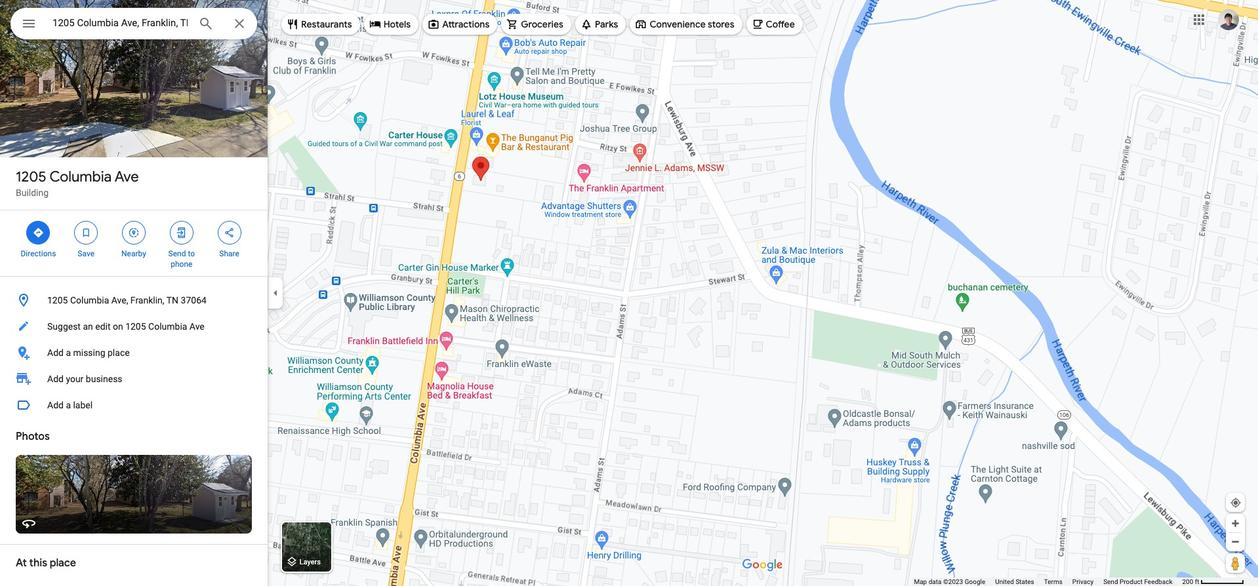 Task type: describe. For each thing, give the bounding box(es) containing it.
united
[[996, 579, 1015, 586]]

columbia for ave
[[49, 168, 112, 186]]

1205 columbia ave main content
[[0, 0, 268, 587]]

show your location image
[[1230, 497, 1242, 509]]

1205 inside button
[[125, 322, 146, 332]]

add a missing place
[[47, 348, 130, 358]]

groceries button
[[502, 9, 572, 40]]

united states button
[[996, 578, 1035, 587]]

add a label
[[47, 400, 93, 411]]

hotels
[[384, 18, 411, 30]]


[[21, 14, 37, 33]]


[[224, 226, 235, 240]]

1205 for ave,
[[47, 295, 68, 306]]

none field inside 1205 columbia ave, franklin, tn 37064 field
[[53, 15, 188, 31]]

footer inside google maps element
[[914, 578, 1183, 587]]

label
[[73, 400, 93, 411]]

missing
[[73, 348, 105, 358]]

tn
[[167, 295, 179, 306]]

data
[[929, 579, 942, 586]]

google
[[965, 579, 986, 586]]

google account: nolan park  
(nolan.park@adept.ai) image
[[1219, 9, 1240, 30]]

photos
[[16, 431, 50, 444]]

this
[[29, 557, 47, 570]]


[[176, 226, 188, 240]]

google maps element
[[0, 0, 1259, 587]]

groceries
[[521, 18, 564, 30]]

1205 columbia ave, franklin, tn 37064
[[47, 295, 207, 306]]

actions for 1205 columbia ave region
[[0, 211, 268, 276]]

a for label
[[66, 400, 71, 411]]

place inside button
[[108, 348, 130, 358]]

show street view coverage image
[[1227, 554, 1246, 574]]

columbia inside suggest an edit on 1205 columbia ave button
[[148, 322, 187, 332]]

37064
[[181, 295, 207, 306]]

 button
[[11, 8, 47, 42]]

stores
[[708, 18, 735, 30]]

1205 columbia ave building
[[16, 168, 139, 198]]

ave inside button
[[190, 322, 205, 332]]

200 ft
[[1183, 579, 1200, 586]]

columbia for ave,
[[70, 295, 109, 306]]

terms button
[[1045, 578, 1063, 587]]

at this place
[[16, 557, 76, 570]]

directions
[[21, 249, 56, 259]]

business
[[86, 374, 122, 385]]



Task type: locate. For each thing, give the bounding box(es) containing it.
add a label button
[[0, 392, 268, 419]]

map
[[914, 579, 927, 586]]

1 vertical spatial columbia
[[70, 295, 109, 306]]

200
[[1183, 579, 1194, 586]]

1 horizontal spatial 1205
[[47, 295, 68, 306]]

0 vertical spatial 1205
[[16, 168, 46, 186]]

2 a from the top
[[66, 400, 71, 411]]

add left your
[[47, 374, 64, 385]]

ave,
[[111, 295, 128, 306]]

1 horizontal spatial send
[[1104, 579, 1119, 586]]

0 vertical spatial ave
[[115, 168, 139, 186]]

zoom in image
[[1231, 519, 1241, 529]]

0 vertical spatial columbia
[[49, 168, 112, 186]]

place down on
[[108, 348, 130, 358]]

privacy button
[[1073, 578, 1094, 587]]

1 horizontal spatial ave
[[190, 322, 205, 332]]

send inside "button"
[[1104, 579, 1119, 586]]

privacy
[[1073, 579, 1094, 586]]

franklin,
[[130, 295, 164, 306]]

terms
[[1045, 579, 1063, 586]]

0 horizontal spatial ave
[[115, 168, 139, 186]]

ave up 
[[115, 168, 139, 186]]

parks
[[595, 18, 618, 30]]

ave down 37064 at the left bottom of the page
[[190, 322, 205, 332]]

product
[[1120, 579, 1143, 586]]

send
[[168, 249, 186, 259], [1104, 579, 1119, 586]]

1205 for ave
[[16, 168, 46, 186]]


[[80, 226, 92, 240]]

send to phone
[[168, 249, 195, 269]]

add for add your business
[[47, 374, 64, 385]]

columbia
[[49, 168, 112, 186], [70, 295, 109, 306], [148, 322, 187, 332]]

add a missing place button
[[0, 340, 268, 366]]

None field
[[53, 15, 188, 31]]

place right this
[[50, 557, 76, 570]]

coffee
[[766, 18, 795, 30]]

1 vertical spatial send
[[1104, 579, 1119, 586]]

footer containing map data ©2023 google
[[914, 578, 1183, 587]]

0 vertical spatial send
[[168, 249, 186, 259]]

attractions button
[[423, 9, 498, 40]]


[[128, 226, 140, 240]]

building
[[16, 188, 49, 198]]

footer
[[914, 578, 1183, 587]]

2 vertical spatial columbia
[[148, 322, 187, 332]]

restaurants button
[[282, 9, 360, 40]]

nearby
[[121, 249, 146, 259]]

add down the suggest
[[47, 348, 64, 358]]

1 vertical spatial ave
[[190, 322, 205, 332]]

add for add a missing place
[[47, 348, 64, 358]]

columbia up an
[[70, 295, 109, 306]]

suggest an edit on 1205 columbia ave
[[47, 322, 205, 332]]

0 horizontal spatial place
[[50, 557, 76, 570]]

add
[[47, 348, 64, 358], [47, 374, 64, 385], [47, 400, 64, 411]]

0 horizontal spatial send
[[168, 249, 186, 259]]

200 ft button
[[1183, 579, 1245, 586]]

zoom out image
[[1231, 537, 1241, 547]]

coffee button
[[747, 9, 803, 40]]

1 vertical spatial place
[[50, 557, 76, 570]]

1205
[[16, 168, 46, 186], [47, 295, 68, 306], [125, 322, 146, 332]]

an
[[83, 322, 93, 332]]

hotels button
[[364, 9, 419, 40]]

states
[[1016, 579, 1035, 586]]

add left label
[[47, 400, 64, 411]]

1 a from the top
[[66, 348, 71, 358]]

1205 right on
[[125, 322, 146, 332]]

2 horizontal spatial 1205
[[125, 322, 146, 332]]

1205 inside button
[[47, 295, 68, 306]]

to
[[188, 249, 195, 259]]

suggest an edit on 1205 columbia ave button
[[0, 314, 268, 340]]

suggest
[[47, 322, 81, 332]]

columbia down the tn
[[148, 322, 187, 332]]

add your business
[[47, 374, 122, 385]]

on
[[113, 322, 123, 332]]

restaurants
[[301, 18, 352, 30]]

2 add from the top
[[47, 374, 64, 385]]

a
[[66, 348, 71, 358], [66, 400, 71, 411]]

1 vertical spatial a
[[66, 400, 71, 411]]

send for send to phone
[[168, 249, 186, 259]]

send left product
[[1104, 579, 1119, 586]]

a left 'missing'
[[66, 348, 71, 358]]

3 add from the top
[[47, 400, 64, 411]]

send up phone
[[168, 249, 186, 259]]

collapse side panel image
[[268, 286, 283, 301]]

send product feedback
[[1104, 579, 1173, 586]]

ave
[[115, 168, 139, 186], [190, 322, 205, 332]]

columbia inside 1205 columbia ave building
[[49, 168, 112, 186]]

©2023
[[944, 579, 964, 586]]

send inside 'send to phone'
[[168, 249, 186, 259]]

at
[[16, 557, 27, 570]]

send product feedback button
[[1104, 578, 1173, 587]]

1205 up the building
[[16, 168, 46, 186]]

a left label
[[66, 400, 71, 411]]

1 vertical spatial 1205
[[47, 295, 68, 306]]

place
[[108, 348, 130, 358], [50, 557, 76, 570]]

columbia inside 1205 columbia ave, franklin, tn 37064 button
[[70, 295, 109, 306]]

2 vertical spatial add
[[47, 400, 64, 411]]

send for send product feedback
[[1104, 579, 1119, 586]]

add for add a label
[[47, 400, 64, 411]]

ft
[[1196, 579, 1200, 586]]

a for missing
[[66, 348, 71, 358]]

1 vertical spatial add
[[47, 374, 64, 385]]

convenience
[[650, 18, 706, 30]]

map data ©2023 google
[[914, 579, 986, 586]]

ave inside 1205 columbia ave building
[[115, 168, 139, 186]]

1205 Columbia Ave, Franklin, TN 37064 field
[[11, 8, 257, 39]]

0 vertical spatial place
[[108, 348, 130, 358]]

share
[[219, 249, 239, 259]]


[[32, 226, 44, 240]]

columbia up  at top
[[49, 168, 112, 186]]

phone
[[171, 260, 193, 269]]

1 horizontal spatial place
[[108, 348, 130, 358]]

0 vertical spatial a
[[66, 348, 71, 358]]

your
[[66, 374, 84, 385]]

0 horizontal spatial 1205
[[16, 168, 46, 186]]

convenience stores
[[650, 18, 735, 30]]

feedback
[[1145, 579, 1173, 586]]

 search field
[[11, 8, 257, 42]]

1205 columbia ave, franklin, tn 37064 button
[[0, 287, 268, 314]]

1 add from the top
[[47, 348, 64, 358]]

1205 inside 1205 columbia ave building
[[16, 168, 46, 186]]

2 vertical spatial 1205
[[125, 322, 146, 332]]

edit
[[95, 322, 111, 332]]

add your business link
[[0, 366, 268, 392]]

1205 up the suggest
[[47, 295, 68, 306]]

0 vertical spatial add
[[47, 348, 64, 358]]

save
[[78, 249, 95, 259]]

attractions
[[442, 18, 490, 30]]

united states
[[996, 579, 1035, 586]]

parks button
[[575, 9, 626, 40]]

layers
[[300, 559, 321, 567]]

convenience stores button
[[630, 9, 743, 40]]



Task type: vqa. For each thing, say whether or not it's contained in the screenshot.
W to the right
no



